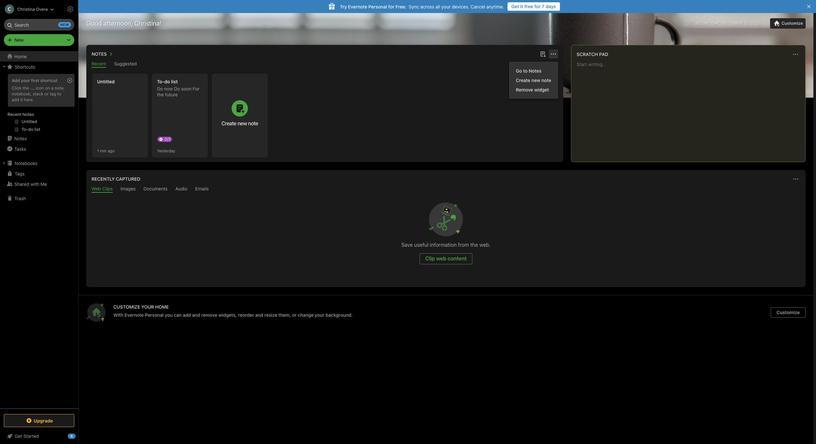 Task type: describe. For each thing, give the bounding box(es) containing it.
new button
[[4, 34, 74, 46]]

emails tab
[[195, 186, 209, 193]]

with
[[30, 181, 39, 187]]

notebooks
[[15, 161, 38, 166]]

recent tab
[[92, 61, 106, 68]]

on
[[45, 85, 50, 91]]

1
[[97, 148, 99, 153]]

click the ...
[[12, 85, 34, 91]]

2023
[[751, 21, 760, 26]]

go
[[516, 68, 522, 74]]

to-do list do now do soon for the future
[[157, 79, 200, 97]]

it inside icon on a note, notebook, stack or tag to add it here.
[[20, 97, 23, 102]]

1 do from the left
[[157, 86, 163, 92]]

notebooks link
[[0, 158, 78, 169]]

Start writing… text field
[[577, 62, 805, 157]]

clip web content
[[425, 256, 467, 262]]

create new note link
[[510, 76, 558, 85]]

6
[[71, 434, 73, 439]]

to inside go to notes link
[[523, 68, 528, 74]]

remove
[[201, 313, 217, 318]]

notebook,
[[12, 91, 32, 96]]

clips
[[102, 186, 113, 192]]

captured
[[116, 176, 140, 182]]

christina
[[17, 6, 35, 12]]

new inside dropdown list menu
[[532, 78, 541, 83]]

recent for recent
[[92, 61, 106, 66]]

web
[[436, 256, 447, 262]]

create new note inside dropdown list menu
[[516, 78, 551, 83]]

recent notes
[[7, 112, 34, 117]]

can
[[174, 313, 182, 318]]

2 and from the left
[[255, 313, 263, 318]]

it inside button
[[521, 4, 524, 9]]

0 horizontal spatial your
[[21, 78, 30, 83]]

list
[[171, 79, 178, 84]]

7
[[542, 4, 545, 9]]

notes up tasks
[[14, 136, 27, 141]]

get started
[[15, 434, 39, 439]]

new inside 'search field'
[[60, 22, 69, 27]]

0 vertical spatial your
[[442, 4, 451, 9]]

suggested
[[114, 61, 137, 66]]

create inside button
[[222, 121, 237, 126]]

widgets,
[[219, 313, 237, 318]]

from
[[458, 242, 469, 248]]

content
[[448, 256, 467, 262]]

expand notebooks image
[[2, 161, 7, 166]]

add inside icon on a note, notebook, stack or tag to add it here.
[[12, 97, 19, 102]]

settings image
[[66, 5, 74, 13]]

web clips tab panel
[[86, 193, 806, 287]]

anytime.
[[487, 4, 504, 9]]

add inside customize your home with evernote personal you can add and remove widgets, reorder and resize them, or change your background.
[[183, 313, 191, 318]]

web clips tab
[[92, 186, 113, 193]]

web
[[92, 186, 101, 192]]

me
[[41, 181, 47, 187]]

soon
[[181, 86, 192, 92]]

dropdown list menu
[[510, 66, 558, 95]]

notes button
[[90, 50, 115, 58]]

free:
[[396, 4, 407, 9]]

notes link
[[0, 133, 78, 144]]

remove widget
[[516, 87, 549, 93]]

click
[[12, 85, 21, 91]]

0 horizontal spatial more actions image
[[550, 50, 558, 58]]

wednesday,
[[696, 21, 721, 26]]

or inside customize your home with evernote personal you can add and remove widgets, reorder and resize them, or change your background.
[[292, 313, 297, 318]]

shared
[[14, 181, 29, 187]]

...
[[30, 85, 34, 91]]

0/3
[[165, 137, 171, 142]]

documents tab
[[144, 186, 168, 193]]

images
[[121, 186, 136, 192]]

yesterday
[[157, 148, 175, 153]]

get for get started
[[15, 434, 22, 439]]

scratch pad
[[577, 51, 609, 57]]

good afternoon, christina!
[[86, 20, 162, 27]]

save
[[402, 242, 413, 248]]

web.
[[480, 242, 491, 248]]

home link
[[0, 51, 78, 62]]

untitled
[[97, 79, 115, 84]]

the inside "to-do list do now do soon for the future"
[[157, 92, 164, 97]]

home
[[155, 304, 169, 310]]

personal inside customize your home with evernote personal you can add and remove widgets, reorder and resize them, or change your background.
[[145, 313, 164, 318]]

first
[[31, 78, 39, 83]]

good
[[86, 20, 102, 27]]

audio
[[175, 186, 187, 192]]

Help and Learning task checklist field
[[0, 432, 78, 442]]

group containing add your first shortcut
[[0, 72, 78, 136]]

devices.
[[452, 4, 470, 9]]

note inside button
[[248, 121, 258, 126]]

to inside icon on a note, notebook, stack or tag to add it here.
[[57, 91, 61, 96]]

1 min ago
[[97, 148, 115, 153]]

1 and from the left
[[192, 313, 200, 318]]

you
[[165, 313, 173, 318]]



Task type: vqa. For each thing, say whether or not it's contained in the screenshot.
thumbnail
no



Task type: locate. For each thing, give the bounding box(es) containing it.
1 vertical spatial tab list
[[88, 186, 805, 193]]

for
[[535, 4, 541, 9], [388, 4, 395, 9]]

group
[[0, 72, 78, 136]]

2 tab list from the top
[[88, 186, 805, 193]]

0 vertical spatial create
[[516, 78, 531, 83]]

recently captured button
[[90, 175, 140, 183]]

new search field
[[8, 19, 71, 31]]

1 vertical spatial to
[[57, 91, 61, 96]]

1 horizontal spatial the
[[157, 92, 164, 97]]

the left ...
[[23, 85, 29, 91]]

remove widget link
[[510, 85, 558, 95]]

documents
[[144, 186, 168, 192]]

2 vertical spatial new
[[238, 121, 247, 126]]

widget
[[535, 87, 549, 93]]

personal left free: at top left
[[369, 4, 387, 9]]

0 horizontal spatial evernote
[[125, 313, 144, 318]]

1 vertical spatial customize
[[777, 310, 800, 315]]

to
[[523, 68, 528, 74], [57, 91, 61, 96]]

resize
[[265, 313, 277, 318]]

0 horizontal spatial and
[[192, 313, 200, 318]]

0 vertical spatial customize
[[782, 21, 803, 26]]

go to notes
[[516, 68, 542, 74]]

1 horizontal spatial or
[[292, 313, 297, 318]]

1 horizontal spatial new
[[238, 121, 247, 126]]

1 horizontal spatial to
[[523, 68, 528, 74]]

information
[[430, 242, 457, 248]]

icon
[[36, 85, 44, 91]]

shortcut
[[40, 78, 57, 83]]

1 vertical spatial new
[[532, 78, 541, 83]]

0 vertical spatial personal
[[369, 4, 387, 9]]

1 vertical spatial create
[[222, 121, 237, 126]]

your
[[141, 304, 154, 310]]

1 vertical spatial evernote
[[125, 313, 144, 318]]

wednesday, december 13, 2023
[[696, 21, 760, 26]]

tasks
[[14, 146, 26, 152]]

1 vertical spatial note
[[248, 121, 258, 126]]

more actions field for scratch pad
[[791, 50, 800, 59]]

1 horizontal spatial add
[[183, 313, 191, 318]]

more actions image
[[792, 51, 800, 58]]

1 horizontal spatial create
[[516, 78, 531, 83]]

0 vertical spatial more actions image
[[550, 50, 558, 58]]

Search text field
[[8, 19, 70, 31]]

13,
[[744, 21, 749, 26]]

1 horizontal spatial evernote
[[348, 4, 367, 9]]

get
[[512, 4, 519, 9], [15, 434, 22, 439]]

evernote
[[348, 4, 367, 9], [125, 313, 144, 318]]

0 vertical spatial get
[[512, 4, 519, 9]]

more actions image
[[550, 50, 558, 58], [792, 175, 800, 183]]

More actions field
[[549, 50, 558, 59], [791, 50, 800, 59], [792, 175, 801, 184]]

0 vertical spatial note
[[542, 78, 551, 83]]

notes inside dropdown list menu
[[529, 68, 542, 74]]

suggested tab
[[114, 61, 137, 68]]

add right can
[[183, 313, 191, 318]]

for for free:
[[388, 4, 395, 9]]

here.
[[24, 97, 34, 102]]

1 horizontal spatial personal
[[369, 4, 387, 9]]

new inside button
[[238, 121, 247, 126]]

save useful information from the web.
[[402, 242, 491, 248]]

1 vertical spatial more actions image
[[792, 175, 800, 183]]

add your first shortcut
[[12, 78, 57, 83]]

0 horizontal spatial the
[[23, 85, 29, 91]]

0 vertical spatial or
[[45, 91, 49, 96]]

overa
[[36, 6, 48, 12]]

note,
[[55, 85, 65, 91]]

0 vertical spatial add
[[12, 97, 19, 102]]

1 horizontal spatial your
[[315, 313, 325, 318]]

0 horizontal spatial it
[[20, 97, 23, 102]]

for left free: at top left
[[388, 4, 395, 9]]

your inside customize your home with evernote personal you can add and remove widgets, reorder and resize them, or change your background.
[[315, 313, 325, 318]]

note
[[542, 78, 551, 83], [248, 121, 258, 126]]

the left future
[[157, 92, 164, 97]]

2 vertical spatial your
[[315, 313, 325, 318]]

1 horizontal spatial it
[[521, 4, 524, 9]]

customize
[[782, 21, 803, 26], [777, 310, 800, 315]]

the right from
[[471, 242, 478, 248]]

tags
[[15, 171, 25, 176]]

recent inside group
[[7, 112, 21, 117]]

2 do from the left
[[174, 86, 180, 92]]

get it free for 7 days
[[512, 4, 556, 9]]

Account field
[[0, 3, 54, 16]]

try
[[340, 4, 347, 9]]

do
[[157, 86, 163, 92], [174, 86, 180, 92]]

get for get it free for 7 days
[[512, 4, 519, 9]]

new
[[14, 37, 24, 43]]

shortcuts button
[[0, 62, 78, 72]]

recently
[[92, 176, 115, 182]]

0 vertical spatial evernote
[[348, 4, 367, 9]]

2 for from the left
[[388, 4, 395, 9]]

do down 'to-'
[[157, 86, 163, 92]]

get inside help and learning task checklist field
[[15, 434, 22, 439]]

2 horizontal spatial your
[[442, 4, 451, 9]]

0 horizontal spatial add
[[12, 97, 19, 102]]

cancel
[[471, 4, 485, 9]]

more actions field for recently captured
[[792, 175, 801, 184]]

go to notes link
[[510, 66, 558, 76]]

notes inside group
[[22, 112, 34, 117]]

free
[[525, 4, 533, 9]]

1 vertical spatial personal
[[145, 313, 164, 318]]

0 horizontal spatial get
[[15, 434, 22, 439]]

tags button
[[0, 169, 78, 179]]

1 vertical spatial your
[[21, 78, 30, 83]]

stack
[[33, 91, 43, 96]]

1 vertical spatial it
[[20, 97, 23, 102]]

or inside icon on a note, notebook, stack or tag to add it here.
[[45, 91, 49, 96]]

ago
[[108, 148, 115, 153]]

0 horizontal spatial create
[[222, 121, 237, 126]]

notes inside button
[[92, 51, 107, 57]]

tree
[[0, 51, 78, 409]]

do down list
[[174, 86, 180, 92]]

trash
[[14, 196, 26, 201]]

1 vertical spatial or
[[292, 313, 297, 318]]

1 horizontal spatial note
[[542, 78, 551, 83]]

0 horizontal spatial or
[[45, 91, 49, 96]]

useful
[[414, 242, 429, 248]]

home
[[14, 54, 27, 59]]

or down on
[[45, 91, 49, 96]]

1 horizontal spatial for
[[535, 4, 541, 9]]

recent inside tab list
[[92, 61, 106, 66]]

1 horizontal spatial and
[[255, 313, 263, 318]]

images tab
[[121, 186, 136, 193]]

sync
[[409, 4, 419, 9]]

remove
[[516, 87, 533, 93]]

for left 7
[[535, 4, 541, 9]]

scratch
[[577, 51, 598, 57]]

1 horizontal spatial get
[[512, 4, 519, 9]]

audio tab
[[175, 186, 187, 193]]

0 vertical spatial new
[[60, 22, 69, 27]]

your
[[442, 4, 451, 9], [21, 78, 30, 83], [315, 313, 325, 318]]

notes down here.
[[22, 112, 34, 117]]

create new note inside button
[[222, 121, 258, 126]]

tab list for notes
[[88, 61, 562, 68]]

it left free
[[521, 4, 524, 9]]

1 vertical spatial recent
[[7, 112, 21, 117]]

and left resize in the left bottom of the page
[[255, 313, 263, 318]]

notes up 'recent' tab
[[92, 51, 107, 57]]

the inside web clips tab panel
[[471, 242, 478, 248]]

1 vertical spatial customize button
[[771, 308, 806, 318]]

for inside button
[[535, 4, 541, 9]]

get it free for 7 days button
[[508, 2, 560, 11]]

try evernote personal for free: sync across all your devices. cancel anytime.
[[340, 4, 504, 9]]

0 vertical spatial it
[[521, 4, 524, 9]]

tree containing home
[[0, 51, 78, 409]]

2 vertical spatial the
[[471, 242, 478, 248]]

0 vertical spatial tab list
[[88, 61, 562, 68]]

your right change
[[315, 313, 325, 318]]

afternoon,
[[104, 20, 133, 27]]

your right all
[[442, 4, 451, 9]]

evernote right try
[[348, 4, 367, 9]]

evernote inside customize your home with evernote personal you can add and remove widgets, reorder and resize them, or change your background.
[[125, 313, 144, 318]]

0 vertical spatial the
[[23, 85, 29, 91]]

recent down 'notes' button
[[92, 61, 106, 66]]

for
[[193, 86, 200, 92]]

1 horizontal spatial create new note
[[516, 78, 551, 83]]

get left free
[[512, 4, 519, 9]]

now
[[164, 86, 173, 92]]

0 vertical spatial to
[[523, 68, 528, 74]]

scratch pad button
[[576, 51, 609, 58]]

to right the go
[[523, 68, 528, 74]]

add
[[12, 78, 20, 83]]

shortcuts
[[15, 64, 35, 70]]

with
[[113, 313, 123, 318]]

your up click the ...
[[21, 78, 30, 83]]

0 horizontal spatial create new note
[[222, 121, 258, 126]]

personal down 'your'
[[145, 313, 164, 318]]

create
[[516, 78, 531, 83], [222, 121, 237, 126]]

pad
[[599, 51, 609, 57]]

recent for recent notes
[[7, 112, 21, 117]]

a
[[51, 85, 54, 91]]

get left started at the bottom left
[[15, 434, 22, 439]]

tab list for recently captured
[[88, 186, 805, 193]]

across
[[421, 4, 434, 9]]

them,
[[279, 313, 291, 318]]

evernote down customize
[[125, 313, 144, 318]]

1 vertical spatial create new note
[[222, 121, 258, 126]]

1 horizontal spatial do
[[174, 86, 180, 92]]

trash link
[[0, 193, 78, 204]]

tasks button
[[0, 144, 78, 154]]

to down note,
[[57, 91, 61, 96]]

for for 7
[[535, 4, 541, 9]]

0 vertical spatial recent
[[92, 61, 106, 66]]

2 horizontal spatial the
[[471, 242, 478, 248]]

create inside dropdown list menu
[[516, 78, 531, 83]]

all
[[436, 4, 440, 9]]

emails
[[195, 186, 209, 192]]

0 vertical spatial create new note
[[516, 78, 551, 83]]

clip
[[425, 256, 435, 262]]

0 horizontal spatial personal
[[145, 313, 164, 318]]

tab list containing recent
[[88, 61, 562, 68]]

0 horizontal spatial note
[[248, 121, 258, 126]]

get inside button
[[512, 4, 519, 9]]

upgrade button
[[4, 415, 74, 428]]

shared with me
[[14, 181, 47, 187]]

recent down notebook,
[[7, 112, 21, 117]]

shared with me link
[[0, 179, 78, 189]]

1 for from the left
[[535, 4, 541, 9]]

1 horizontal spatial more actions image
[[792, 175, 800, 183]]

december
[[722, 21, 743, 26]]

recent tab panel
[[86, 68, 564, 162]]

tag
[[50, 91, 56, 96]]

0 vertical spatial customize button
[[771, 18, 806, 29]]

recent
[[92, 61, 106, 66], [7, 112, 21, 117]]

0 horizontal spatial for
[[388, 4, 395, 9]]

tab list containing web clips
[[88, 186, 805, 193]]

0 horizontal spatial recent
[[7, 112, 21, 117]]

1 vertical spatial get
[[15, 434, 22, 439]]

notes up create new note link
[[529, 68, 542, 74]]

customize
[[113, 304, 140, 310]]

and left remove
[[192, 313, 200, 318]]

future
[[165, 92, 178, 97]]

it down notebook,
[[20, 97, 23, 102]]

background.
[[326, 313, 353, 318]]

christina overa
[[17, 6, 48, 12]]

1 vertical spatial the
[[157, 92, 164, 97]]

tab list
[[88, 61, 562, 68], [88, 186, 805, 193]]

1 horizontal spatial recent
[[92, 61, 106, 66]]

to-
[[157, 79, 164, 84]]

and
[[192, 313, 200, 318], [255, 313, 263, 318]]

or right them,
[[292, 313, 297, 318]]

click to collapse image
[[76, 433, 81, 440]]

1 tab list from the top
[[88, 61, 562, 68]]

0 horizontal spatial do
[[157, 86, 163, 92]]

note inside dropdown list menu
[[542, 78, 551, 83]]

customize your home with evernote personal you can add and remove widgets, reorder and resize them, or change your background.
[[113, 304, 353, 318]]

add down notebook,
[[12, 97, 19, 102]]

2 horizontal spatial new
[[532, 78, 541, 83]]

create new note button
[[212, 74, 268, 158]]

0 horizontal spatial to
[[57, 91, 61, 96]]

0 horizontal spatial new
[[60, 22, 69, 27]]

1 vertical spatial add
[[183, 313, 191, 318]]



